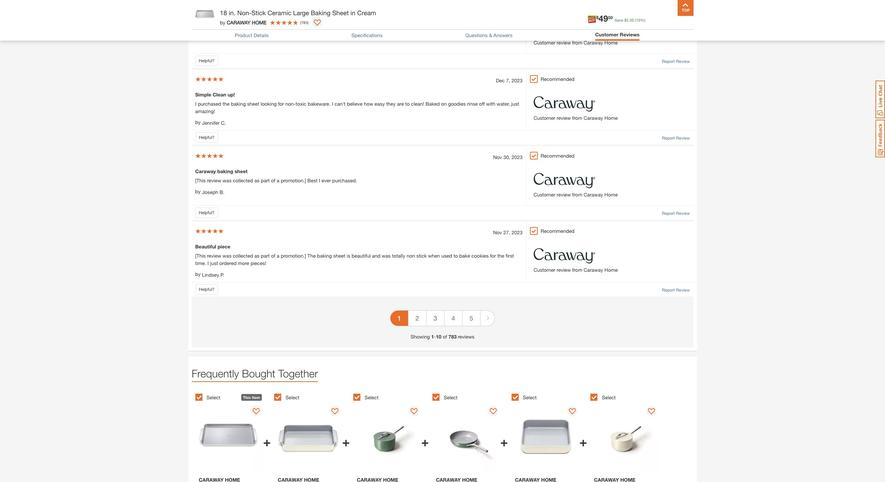 Task type: vqa. For each thing, say whether or not it's contained in the screenshot.


Task type: locate. For each thing, give the bounding box(es) containing it.
sheet inside caraway baking sheet [this review was collected as part of a promotion.] best i ever purchased.
[[235, 168, 248, 174]]

2 recommended from the top
[[541, 153, 575, 159]]

by down time.
[[195, 271, 201, 277]]

display image inside 3 / 6 group
[[411, 408, 418, 415]]

1 vertical spatial for
[[490, 253, 496, 259]]

1 promotion.] from the top
[[281, 177, 306, 183]]

1 horizontal spatial 10
[[636, 18, 641, 22]]

5 select from the left
[[523, 395, 537, 401]]

)
[[308, 20, 309, 25]]

0 vertical spatial as
[[254, 177, 260, 183]]

beautiful right is
[[352, 253, 371, 259]]

non- up 70815 button
[[299, 4, 309, 10]]

nov left the 30,
[[493, 154, 502, 160]]

by inside the by joseph b.
[[195, 188, 201, 194]]

1 report review button from the top
[[662, 58, 690, 65]]

promotion.] left best
[[281, 177, 306, 183]]

b. right joseph
[[220, 189, 224, 195]]

0 vertical spatial promotion.]
[[281, 177, 306, 183]]

1 horizontal spatial stick
[[416, 253, 427, 259]]

a left the
[[277, 253, 279, 259]]

helpful? button down jennifer
[[195, 132, 218, 143]]

just up lindsey p. 'button' at the left
[[210, 260, 218, 266]]

4 from from the top
[[572, 267, 582, 273]]

recommended
[[541, 76, 575, 82], [541, 153, 575, 159], [541, 228, 575, 234]]

3 qt. ceramic non-stick sauce pan in cream image
[[591, 404, 659, 472]]

baton
[[239, 13, 254, 20]]

0 vertical spatial part
[[261, 177, 270, 183]]

4 report from the top
[[662, 287, 675, 293]]

2 [this from the top
[[195, 253, 206, 259]]

report review
[[662, 59, 690, 64], [662, 135, 690, 141], [662, 211, 690, 216], [662, 287, 690, 293]]

2 vertical spatial sheet
[[333, 253, 345, 259]]

3 select from the left
[[365, 395, 379, 401]]

review
[[676, 59, 690, 64], [676, 135, 690, 141], [676, 211, 690, 216], [676, 287, 690, 293]]

2 report review from the top
[[662, 135, 690, 141]]

0 vertical spatial piece
[[386, 4, 398, 10]]

piece up the ordered
[[218, 243, 230, 249]]

this item
[[243, 395, 260, 400]]

piece inside "beautiful piece [this review was collected as part of a promotion.] the baking sheet is beautiful and was totally non stick when used to bake cookies for the first time. i just ordered more pieces!"
[[218, 243, 230, 249]]

1 horizontal spatial non-
[[299, 4, 309, 10]]

by lindsey p.
[[195, 271, 224, 278]]

1 collected from the top
[[233, 177, 253, 183]]

only
[[211, 4, 221, 10]]

+ for 3 qt. ceramic non-stick sauce pan in sage image
[[421, 434, 429, 449]]

to right are
[[405, 101, 410, 107]]

helpful? for caraway
[[199, 210, 215, 215]]

part inside "beautiful piece [this review was collected as part of a promotion.] the baking sheet is beautiful and was totally non stick when used to bake cookies for the first time. i just ordered more pieces!"
[[261, 253, 270, 259]]

783 left the reviews
[[449, 334, 457, 340]]

caraway
[[584, 40, 603, 46], [584, 115, 603, 121], [195, 168, 216, 174], [584, 192, 603, 198], [584, 267, 603, 273]]

50 left save
[[608, 15, 613, 20]]

report review button for dec 7, 2023
[[662, 135, 690, 141]]

the left first
[[497, 253, 504, 259]]

4 select from the left
[[444, 395, 458, 401]]

1 vertical spatial of
[[271, 253, 275, 259]]

1 vertical spatial sheet
[[235, 168, 248, 174]]

was
[[223, 177, 232, 183], [223, 253, 232, 259], [382, 253, 391, 259]]

2 vertical spatial recommended
[[541, 228, 575, 234]]

0 vertical spatial 10
[[636, 18, 641, 22]]

5 right 4
[[470, 314, 473, 322]]

4 home from the top
[[605, 267, 618, 273]]

1 vertical spatial just
[[210, 260, 218, 266]]

select inside 3 / 6 group
[[365, 395, 379, 401]]

3 report from the top
[[662, 211, 675, 216]]

helpful? button down lindsey
[[195, 284, 218, 295]]

save
[[615, 18, 623, 22]]

report review for nov 27, 2023
[[662, 287, 690, 293]]

just right the water,
[[511, 101, 519, 107]]

2 customer review from caraway home from the top
[[534, 115, 618, 121]]

by left joseph
[[195, 188, 201, 194]]

part inside caraway baking sheet [this review was collected as part of a promotion.] best i ever purchased.
[[261, 177, 270, 183]]

christine
[[202, 15, 222, 21]]

5 link
[[463, 311, 480, 326]]

1 / 6 group
[[195, 390, 271, 482]]

0 vertical spatial 2023
[[512, 77, 523, 83]]

3 helpful? button from the top
[[195, 207, 218, 218]]

(
[[635, 18, 636, 22], [300, 20, 301, 25]]

3 from from the top
[[572, 192, 582, 198]]

select for 6 / 6 group
[[602, 395, 616, 401]]

4 logo image from the top
[[534, 246, 596, 266]]

2 promotion.] from the top
[[281, 253, 306, 259]]

1 vertical spatial the
[[497, 253, 504, 259]]

0 vertical spatial nov
[[493, 154, 502, 160]]

for right looking on the top left of page
[[278, 101, 284, 107]]

collected inside "beautiful piece [this review was collected as part of a promotion.] the baking sheet is beautiful and was totally non stick when used to bake cookies for the first time. i just ordered more pieces!"
[[233, 253, 253, 259]]

50 left the %)
[[630, 18, 634, 22]]

to
[[405, 101, 410, 107], [454, 253, 458, 259]]

+ for non-stick square cake pan cream image
[[580, 434, 587, 449]]

2023
[[512, 77, 523, 83], [512, 154, 523, 160], [512, 229, 523, 235]]

1 vertical spatial promotion.]
[[281, 253, 306, 259]]

b. for by joseph b.
[[220, 189, 224, 195]]

the
[[308, 253, 316, 259]]

1 vertical spatial a
[[277, 253, 279, 259]]

0 horizontal spatial piece
[[218, 243, 230, 249]]

1 horizontal spatial 783
[[449, 334, 457, 340]]

to inside "beautiful piece [this review was collected as part of a promotion.] the baking sheet is beautiful and was totally non stick when used to bake cookies for the first time. i just ordered more pieces!"
[[454, 253, 458, 259]]

customer
[[595, 31, 619, 37], [534, 40, 555, 46], [534, 115, 555, 121], [534, 192, 555, 198], [534, 267, 555, 273]]

display image inside 6 / 6 group
[[648, 408, 655, 415]]

2 horizontal spatial display image
[[648, 408, 655, 415]]

0 vertical spatial just
[[511, 101, 519, 107]]

2023 right the 30,
[[512, 154, 523, 160]]

1 [this from the top
[[195, 177, 206, 183]]

[this
[[195, 177, 206, 183], [195, 253, 206, 259]]

50
[[608, 15, 613, 20], [630, 18, 634, 22]]

.
[[629, 18, 630, 22]]

baking down up!
[[231, 101, 246, 107]]

0 vertical spatial and
[[289, 4, 297, 10]]

non- right looking on the top left of page
[[285, 101, 296, 107]]

questions
[[465, 32, 488, 38]]

1 vertical spatial collected
[[233, 253, 253, 259]]

3
[[434, 314, 437, 322]]

1 + from the left
[[263, 434, 271, 449]]

( right .
[[635, 18, 636, 22]]

p.
[[221, 272, 224, 278]]

review for dec 7, 2023's logo
[[557, 115, 571, 121]]

report for nov 27, 2023
[[662, 287, 675, 293]]

caraway inside caraway baking sheet [this review was collected as part of a promotion.] best i ever purchased.
[[195, 168, 216, 174]]

display image
[[253, 408, 260, 415], [411, 408, 418, 415], [648, 408, 655, 415]]

it's
[[195, 4, 202, 10]]

2 part from the top
[[261, 253, 270, 259]]

10 right 1
[[436, 334, 442, 340]]

baking inside simple clean up! i purchased the baking sheet looking for non-toxic bakeware. i can't believe how easy they are to clean! baked on goodies rinse off with water, just amazing!
[[231, 101, 246, 107]]

10.35 in. ceramic non-stick frying pan in sage image
[[433, 404, 500, 472]]

1 horizontal spatial just
[[511, 101, 519, 107]]

lindsey p. button
[[202, 271, 224, 278]]

promotion.] left the
[[281, 253, 306, 259]]

2 + from the left
[[342, 434, 350, 449]]

much.
[[406, 4, 419, 10]]

0 vertical spatial the
[[223, 101, 230, 107]]

1 vertical spatial part
[[261, 253, 270, 259]]

1 recommended from the top
[[541, 76, 575, 82]]

baking up joseph b. button
[[217, 168, 233, 174]]

1 horizontal spatial display image
[[411, 408, 418, 415]]

helpful? button down joseph
[[195, 207, 218, 218]]

2 as from the top
[[254, 253, 260, 259]]

5 right the "diy"
[[627, 18, 629, 22]]

the down up!
[[223, 101, 230, 107]]

baking right the
[[317, 253, 332, 259]]

b. inside by christine b.
[[223, 15, 228, 21]]

0 horizontal spatial non-
[[285, 101, 296, 107]]

+ inside the 4 / 6 group
[[500, 434, 508, 449]]

it's not only beautiful but it's heavy quality and non-stick perfection make me love this piece so much.
[[195, 4, 419, 10]]

review for logo related to nov 27, 2023
[[557, 267, 571, 273]]

helpful? button
[[195, 55, 218, 66], [195, 132, 218, 143], [195, 207, 218, 218], [195, 284, 218, 295]]

1 vertical spatial 2023
[[512, 154, 523, 160]]

2 home from the top
[[605, 115, 618, 121]]

1 select from the left
[[207, 395, 220, 401]]

together
[[278, 367, 318, 379]]

1 horizontal spatial to
[[454, 253, 458, 259]]

6 select from the left
[[602, 395, 616, 401]]

jennifer
[[202, 120, 220, 126]]

2 2023 from the top
[[512, 154, 523, 160]]

display image for 5 / 6 group
[[569, 408, 576, 415]]

for inside "beautiful piece [this review was collected as part of a promotion.] the baking sheet is beautiful and was totally non stick when used to bake cookies for the first time. i just ordered more pieces!"
[[490, 253, 496, 259]]

2
[[416, 314, 419, 322]]

b. left in.
[[223, 15, 228, 21]]

0 horizontal spatial 5
[[470, 314, 473, 322]]

and right quality
[[289, 4, 297, 10]]

+ inside 3 / 6 group
[[421, 434, 429, 449]]

1 vertical spatial 10
[[436, 334, 442, 340]]

+
[[263, 434, 271, 449], [342, 434, 350, 449], [421, 434, 429, 449], [500, 434, 508, 449], [580, 434, 587, 449]]

helpful? for simple
[[199, 135, 215, 140]]

3 report review button from the top
[[662, 210, 690, 217]]

0 vertical spatial collected
[[233, 177, 253, 183]]

select inside 2 / 6 group
[[286, 395, 299, 401]]

non
[[407, 253, 415, 259]]

so
[[399, 4, 404, 10]]

4 + from the left
[[500, 434, 508, 449]]

helpful? button up simple in the top left of the page
[[195, 55, 218, 66]]

christine b. button
[[202, 14, 228, 22]]

0 horizontal spatial $
[[596, 15, 599, 20]]

a
[[277, 177, 279, 183], [277, 253, 279, 259]]

+ for 10.35 in. ceramic non-stick frying pan in sage image
[[500, 434, 508, 449]]

as inside "beautiful piece [this review was collected as part of a promotion.] the baking sheet is beautiful and was totally non stick when used to bake cookies for the first time. i just ordered more pieces!"
[[254, 253, 260, 259]]

2023 right 27,
[[512, 229, 523, 235]]

review for 1st logo from the top
[[557, 40, 571, 46]]

beautiful piece [this review was collected as part of a promotion.] the baking sheet is beautiful and was totally non stick when used to bake cookies for the first time. i just ordered more pieces!
[[195, 243, 514, 266]]

display image
[[314, 19, 321, 27], [332, 408, 339, 415], [490, 408, 497, 415], [569, 408, 576, 415]]

70815
[[300, 13, 315, 20]]

recommended for nov 27, 2023
[[541, 228, 575, 234]]

1 horizontal spatial beautiful
[[352, 253, 371, 259]]

helpful? for beautiful
[[199, 287, 215, 292]]

1 vertical spatial as
[[254, 253, 260, 259]]

with
[[486, 101, 495, 107]]

4 report review button from the top
[[662, 287, 690, 293]]

select inside 6 / 6 group
[[602, 395, 616, 401]]

1 a from the top
[[277, 177, 279, 183]]

3 report review from the top
[[662, 211, 690, 216]]

$ left save
[[596, 15, 599, 20]]

1 horizontal spatial piece
[[386, 4, 398, 10]]

$ left .
[[624, 18, 627, 22]]

stick right non at the bottom left of page
[[416, 253, 427, 259]]

1 part from the top
[[261, 177, 270, 183]]

0 vertical spatial 5
[[627, 18, 629, 22]]

product image image
[[193, 4, 216, 27]]

2 collected from the top
[[233, 253, 253, 259]]

non-stick brownie pan with handle cream image
[[274, 404, 342, 472]]

3 helpful? from the top
[[199, 210, 215, 215]]

product details button
[[235, 32, 269, 38], [235, 32, 269, 38]]

0 vertical spatial non-
[[299, 4, 309, 10]]

0 vertical spatial of
[[271, 177, 275, 183]]

by down the it's
[[195, 14, 201, 20]]

report review button
[[662, 58, 690, 65], [662, 135, 690, 141], [662, 210, 690, 217], [662, 287, 690, 293]]

0 horizontal spatial just
[[210, 260, 218, 266]]

specifications button
[[352, 32, 383, 38], [352, 32, 383, 38]]

of inside caraway baking sheet [this review was collected as part of a promotion.] best i ever purchased.
[[271, 177, 275, 183]]

1 customer review from caraway home from the top
[[534, 40, 618, 46]]

1 report review from the top
[[662, 59, 690, 64]]

0 horizontal spatial display image
[[253, 408, 260, 415]]

by down 18
[[220, 19, 225, 25]]

reviews
[[458, 334, 475, 340]]

3 2023 from the top
[[512, 229, 523, 235]]

navigation containing 2
[[390, 305, 495, 333]]

nov left 27,
[[493, 229, 502, 235]]

5 / 6 group
[[512, 390, 587, 482]]

beautiful up n on the top left of page
[[222, 4, 241, 10]]

joseph b. button
[[202, 188, 224, 196]]

1 horizontal spatial 5
[[627, 18, 629, 22]]

are
[[397, 101, 404, 107]]

helpful? down lindsey
[[199, 287, 215, 292]]

0 horizontal spatial to
[[405, 101, 410, 107]]

customer review from caraway home for dec 7, 2023
[[534, 115, 618, 121]]

to inside simple clean up! i purchased the baking sheet looking for non-toxic bakeware. i can't believe how easy they are to clean! baked on goodies rinse off with water, just amazing!
[[405, 101, 410, 107]]

0 vertical spatial 783
[[301, 20, 308, 25]]

2 a from the top
[[277, 253, 279, 259]]

2 helpful? from the top
[[199, 135, 215, 140]]

[this up time.
[[195, 253, 206, 259]]

1 vertical spatial stick
[[416, 253, 427, 259]]

select for 2 / 6 group
[[286, 395, 299, 401]]

on
[[441, 101, 447, 107]]

2 report review button from the top
[[662, 135, 690, 141]]

783
[[301, 20, 308, 25], [449, 334, 457, 340]]

by inside by christine b.
[[195, 14, 201, 20]]

sheet inside "beautiful piece [this review was collected as part of a promotion.] the baking sheet is beautiful and was totally non stick when used to bake cookies for the first time. i just ordered more pieces!"
[[333, 253, 345, 259]]

3 display image from the left
[[648, 408, 655, 415]]

display image for the 4 / 6 group at the bottom of page
[[490, 408, 497, 415]]

1 horizontal spatial (
[[635, 18, 636, 22]]

stick up 70815
[[309, 4, 319, 10]]

1 vertical spatial baking
[[217, 168, 233, 174]]

feedback link image
[[876, 119, 885, 158]]

0 horizontal spatial the
[[223, 101, 230, 107]]

and inside "beautiful piece [this review was collected as part of a promotion.] the baking sheet is beautiful and was totally non stick when used to bake cookies for the first time. i just ordered more pieces!"
[[372, 253, 380, 259]]

was up joseph b. button
[[223, 177, 232, 183]]

1 horizontal spatial 50
[[630, 18, 634, 22]]

1 display image from the left
[[253, 408, 260, 415]]

1 horizontal spatial and
[[372, 253, 380, 259]]

0 vertical spatial stick
[[309, 4, 319, 10]]

customer review from caraway home for nov 27, 2023
[[534, 267, 618, 273]]

2 logo image from the top
[[534, 94, 596, 114]]

stick
[[309, 4, 319, 10], [416, 253, 427, 259]]

$ 49 50
[[596, 13, 613, 23]]

4
[[452, 314, 455, 322]]

1 nov from the top
[[493, 154, 502, 160]]

4 customer review from caraway home from the top
[[534, 267, 618, 273]]

in
[[351, 9, 356, 17]]

navigation
[[390, 305, 495, 333]]

2 display image from the left
[[411, 408, 418, 415]]

was up the ordered
[[223, 253, 232, 259]]

1 report from the top
[[662, 59, 675, 64]]

from for dec 7, 2023
[[572, 115, 582, 121]]

1 vertical spatial non-
[[285, 101, 296, 107]]

4 helpful? button from the top
[[195, 284, 218, 295]]

4 review from the top
[[676, 287, 690, 293]]

top button
[[678, 0, 694, 16]]

1 home from the top
[[605, 40, 618, 46]]

3 customer review from caraway home from the top
[[534, 192, 618, 198]]

3 review from the top
[[676, 211, 690, 216]]

helpful? down joseph
[[199, 210, 215, 215]]

report review for dec 7, 2023
[[662, 135, 690, 141]]

piece left so
[[386, 4, 398, 10]]

0 vertical spatial sheet
[[247, 101, 259, 107]]

5 + from the left
[[580, 434, 587, 449]]

b. for by christine b.
[[223, 15, 228, 21]]

+ inside 5 / 6 group
[[580, 434, 587, 449]]

3 recommended from the top
[[541, 228, 575, 234]]

cookies
[[472, 253, 489, 259]]

2 report from the top
[[662, 135, 675, 141]]

4 helpful? from the top
[[199, 287, 215, 292]]

helpful? button for caraway
[[195, 207, 218, 218]]

b. inside the by joseph b.
[[220, 189, 224, 195]]

2 from from the top
[[572, 115, 582, 121]]

0 horizontal spatial 50
[[608, 15, 613, 20]]

2 vertical spatial 2023
[[512, 229, 523, 235]]

off
[[479, 101, 485, 107]]

purchased
[[198, 101, 221, 107]]

a left best
[[277, 177, 279, 183]]

review for dec 7, 2023
[[676, 135, 690, 141]]

2 select from the left
[[286, 395, 299, 401]]

helpful? up simple in the top left of the page
[[199, 58, 215, 63]]

select for 5 / 6 group
[[523, 395, 537, 401]]

0 vertical spatial a
[[277, 177, 279, 183]]

just inside simple clean up! i purchased the baking sheet looking for non-toxic bakeware. i can't believe how easy they are to clean! baked on goodies rinse off with water, just amazing!
[[511, 101, 519, 107]]

cream
[[357, 9, 376, 17]]

1 vertical spatial [this
[[195, 253, 206, 259]]

783 down large on the left of page
[[301, 20, 308, 25]]

&
[[489, 32, 492, 38]]

10 right .
[[636, 18, 641, 22]]

1 vertical spatial 783
[[449, 334, 457, 340]]

2 helpful? button from the top
[[195, 132, 218, 143]]

by inside by lindsey p.
[[195, 271, 201, 277]]

-
[[434, 334, 436, 340]]

review inside caraway baking sheet [this review was collected as part of a promotion.] best i ever purchased.
[[207, 177, 221, 183]]

helpful? down jennifer
[[199, 135, 215, 140]]

1 vertical spatial 5
[[470, 314, 473, 322]]

0 horizontal spatial beautiful
[[222, 4, 241, 10]]

1 2023 from the top
[[512, 77, 523, 83]]

logo image
[[534, 18, 596, 39], [534, 94, 596, 114], [534, 170, 596, 191], [534, 246, 596, 266]]

n baton rouge
[[233, 13, 272, 20]]

27,
[[503, 229, 510, 235]]

by left jennifer
[[195, 119, 201, 125]]

1 vertical spatial piece
[[218, 243, 230, 249]]

to left bake
[[454, 253, 458, 259]]

1 vertical spatial b.
[[220, 189, 224, 195]]

1 from from the top
[[572, 40, 582, 46]]

( 783 )
[[300, 20, 309, 25]]

1 as from the top
[[254, 177, 260, 183]]

customer reviews button
[[595, 31, 640, 39], [595, 31, 640, 37]]

select inside the 4 / 6 group
[[444, 395, 458, 401]]

0 vertical spatial baking
[[231, 101, 246, 107]]

1 vertical spatial and
[[372, 253, 380, 259]]

1 vertical spatial nov
[[493, 229, 502, 235]]

+ inside 2 / 6 group
[[342, 434, 350, 449]]

0 vertical spatial recommended
[[541, 76, 575, 82]]

3 + from the left
[[421, 434, 429, 449]]

1 horizontal spatial for
[[490, 253, 496, 259]]

can't
[[335, 101, 346, 107]]

by inside by jennifer c.
[[195, 119, 201, 125]]

3 home from the top
[[605, 192, 618, 198]]

review inside "beautiful piece [this review was collected as part of a promotion.] the baking sheet is beautiful and was totally non stick when used to bake cookies for the first time. i just ordered more pieces!"
[[207, 253, 221, 259]]

i right time.
[[208, 260, 209, 266]]

( left the ')'
[[300, 20, 301, 25]]

helpful? button for simple
[[195, 132, 218, 143]]

0 vertical spatial for
[[278, 101, 284, 107]]

4 report review from the top
[[662, 287, 690, 293]]

2023 right '7,'
[[512, 77, 523, 83]]

customer review from caraway home for nov 30, 2023
[[534, 192, 618, 198]]

first
[[506, 253, 514, 259]]

0 vertical spatial b.
[[223, 15, 228, 21]]

0 horizontal spatial 783
[[301, 20, 308, 25]]

piece
[[386, 4, 398, 10], [218, 243, 230, 249]]

display image inside 2 / 6 group
[[332, 408, 339, 415]]

recommended for nov 30, 2023
[[541, 153, 575, 159]]

select for 3 / 6 group
[[365, 395, 379, 401]]

1 vertical spatial to
[[454, 253, 458, 259]]

select inside 1 / 6 group
[[207, 395, 220, 401]]

2 review from the top
[[676, 135, 690, 141]]

2 nov from the top
[[493, 229, 502, 235]]

nov for nov 30, 2023
[[493, 154, 502, 160]]

of inside "beautiful piece [this review was collected as part of a promotion.] the baking sheet is beautiful and was totally non stick when used to bake cookies for the first time. i just ordered more pieces!"
[[271, 253, 275, 259]]

select for the 4 / 6 group at the bottom of page
[[444, 395, 458, 401]]

1 vertical spatial beautiful
[[352, 253, 371, 259]]

1 horizontal spatial the
[[497, 253, 504, 259]]

the
[[223, 101, 230, 107], [497, 253, 504, 259]]

display image inside 1 / 6 group
[[253, 408, 260, 415]]

for right cookies
[[490, 253, 496, 259]]

caraway baking sheet [this review was collected as part of a promotion.] best i ever purchased.
[[195, 168, 357, 183]]

$
[[596, 15, 599, 20], [624, 18, 627, 22]]

3 logo image from the top
[[534, 170, 596, 191]]

2 vertical spatial baking
[[317, 253, 332, 259]]

0 horizontal spatial for
[[278, 101, 284, 107]]

not
[[203, 4, 210, 10]]

i left ever
[[319, 177, 320, 183]]

0 vertical spatial [this
[[195, 177, 206, 183]]

select inside 5 / 6 group
[[523, 395, 537, 401]]

beautiful
[[195, 243, 216, 249]]

6 / 6 group
[[591, 390, 666, 482]]

1 vertical spatial recommended
[[541, 153, 575, 159]]

[this up the by joseph b.
[[195, 177, 206, 183]]

and left 'totally'
[[372, 253, 380, 259]]

n
[[233, 13, 238, 20]]

0 vertical spatial to
[[405, 101, 410, 107]]



Task type: describe. For each thing, give the bounding box(es) containing it.
i left can't
[[332, 101, 333, 107]]

3 qt. ceramic non-stick sauce pan in sage image
[[353, 404, 421, 472]]

collected inside caraway baking sheet [this review was collected as part of a promotion.] best i ever purchased.
[[233, 177, 253, 183]]

report for dec 7, 2023
[[662, 135, 675, 141]]

just inside "beautiful piece [this review was collected as part of a promotion.] the baking sheet is beautiful and was totally non stick when used to bake cookies for the first time. i just ordered more pieces!"
[[210, 260, 218, 266]]

logo image for dec 7, 2023
[[534, 94, 596, 114]]

What can we help you find today? search field
[[328, 10, 523, 24]]

when
[[428, 253, 440, 259]]

by joseph b.
[[195, 188, 224, 195]]

large
[[293, 9, 309, 17]]

heavy
[[258, 4, 272, 10]]

ceramic
[[268, 9, 291, 17]]

logo image for nov 30, 2023
[[534, 170, 596, 191]]

helpful? button for beautiful
[[195, 284, 218, 295]]

showing 1 - 10 of 783 reviews
[[411, 334, 475, 340]]

display image for 2 / 6 group
[[332, 408, 339, 415]]

was left 'totally'
[[382, 253, 391, 259]]

4 / 6 group
[[433, 390, 508, 482]]

non-
[[237, 9, 252, 17]]

frequently bought together
[[192, 367, 318, 379]]

a inside "beautiful piece [this review was collected as part of a promotion.] the baking sheet is beautiful and was totally non stick when used to bake cookies for the first time. i just ordered more pieces!"
[[277, 253, 279, 259]]

review for nov 27, 2023
[[676, 287, 690, 293]]

diy
[[616, 18, 625, 25]]

bought
[[242, 367, 275, 379]]

beautiful inside "beautiful piece [this review was collected as part of a promotion.] the baking sheet is beautiful and was totally non stick when used to bake cookies for the first time. i just ordered more pieces!"
[[352, 253, 371, 259]]

0 horizontal spatial stick
[[309, 4, 319, 10]]

non- inside simple clean up! i purchased the baking sheet looking for non-toxic bakeware. i can't believe how easy they are to clean! baked on goodies rinse off with water, just amazing!
[[285, 101, 296, 107]]

make
[[344, 4, 356, 10]]

ordered
[[219, 260, 237, 266]]

review for nov 30, 2023 logo
[[557, 192, 571, 198]]

+ for non-stick brownie pan with handle cream image
[[342, 434, 350, 449]]

caraway for caraway baking sheet [this review was collected as part of a promotion.] best i ever purchased.
[[584, 192, 603, 198]]

i down simple in the top left of the page
[[195, 101, 197, 107]]

love
[[366, 4, 375, 10]]

+ inside 1 / 6 group
[[263, 434, 271, 449]]

from for nov 30, 2023
[[572, 192, 582, 198]]

clean
[[213, 92, 226, 98]]

2023 for dec 7, 2023
[[512, 77, 523, 83]]

%)
[[641, 18, 645, 22]]

c.
[[221, 120, 226, 126]]

in.
[[229, 9, 236, 17]]

4 link
[[445, 311, 462, 326]]

by for by jennifer c.
[[195, 119, 201, 125]]

they
[[386, 101, 396, 107]]

by for by caraway home
[[220, 19, 225, 25]]

30,
[[503, 154, 510, 160]]

0 vertical spatial beautiful
[[222, 4, 241, 10]]

2023 for nov 27, 2023
[[512, 229, 523, 235]]

dec 7, 2023
[[496, 77, 523, 83]]

stick inside "beautiful piece [this review was collected as part of a promotion.] the baking sheet is beautiful and was totally non stick when used to bake cookies for the first time. i just ordered more pieces!"
[[416, 253, 427, 259]]

select for 1 / 6 group at the left bottom
[[207, 395, 220, 401]]

by christine b.
[[195, 14, 228, 21]]

time.
[[195, 260, 206, 266]]

diy button
[[609, 8, 632, 25]]

1 helpful? button from the top
[[195, 55, 218, 66]]

by caraway home
[[220, 19, 267, 25]]

non-stick square cake pan cream image
[[512, 404, 580, 472]]

pieces!
[[251, 260, 266, 266]]

specifications
[[352, 32, 383, 38]]

baked
[[426, 101, 440, 107]]

sheet
[[332, 9, 349, 17]]

1 logo image from the top
[[534, 18, 596, 39]]

home for nov 30, 2023
[[605, 192, 618, 198]]

lindsey
[[202, 272, 219, 278]]

me
[[358, 4, 365, 10]]

quality
[[273, 4, 287, 10]]

purchased.
[[332, 177, 357, 183]]

home for nov 27, 2023
[[605, 267, 618, 273]]

rinse
[[467, 101, 478, 107]]

joseph
[[202, 189, 218, 195]]

how
[[364, 101, 373, 107]]

3 / 6 group
[[353, 390, 429, 482]]

49
[[599, 13, 608, 23]]

questions & answers
[[465, 32, 513, 38]]

customer for nov 30, 2023
[[534, 192, 555, 198]]

the home depot logo image
[[194, 6, 216, 28]]

sheet inside simple clean up! i purchased the baking sheet looking for non-toxic bakeware. i can't believe how easy they are to clean! baked on goodies rinse off with water, just amazing!
[[247, 101, 259, 107]]

water,
[[497, 101, 510, 107]]

click to redirect to view my cart page image
[[675, 8, 684, 17]]

baking
[[311, 9, 331, 17]]

50 inside $ 49 50
[[608, 15, 613, 20]]

toxic
[[296, 101, 306, 107]]

nov for nov 27, 2023
[[493, 229, 502, 235]]

promotion.] inside caraway baking sheet [this review was collected as part of a promotion.] best i ever purchased.
[[281, 177, 306, 183]]

7,
[[506, 77, 510, 83]]

by jennifer c.
[[195, 119, 226, 126]]

caraway for beautiful piece [this review was collected as part of a promotion.] the baking sheet is beautiful and was totally non stick when used to bake cookies for the first time. i just ordered more pieces!
[[584, 267, 603, 273]]

baking inside "beautiful piece [this review was collected as part of a promotion.] the baking sheet is beautiful and was totally non stick when used to bake cookies for the first time. i just ordered more pieces!"
[[317, 253, 332, 259]]

0 horizontal spatial (
[[300, 20, 301, 25]]

clean!
[[411, 101, 424, 107]]

$ inside $ 49 50
[[596, 15, 599, 20]]

1
[[431, 334, 434, 340]]

70815 button
[[291, 13, 315, 20]]

report review button for nov 30, 2023
[[662, 210, 690, 217]]

best
[[308, 177, 318, 183]]

report for nov 30, 2023
[[662, 211, 675, 216]]

logo image for nov 27, 2023
[[534, 246, 596, 266]]

1 horizontal spatial $
[[624, 18, 627, 22]]

report review for nov 30, 2023
[[662, 211, 690, 216]]

me
[[648, 18, 655, 25]]

live chat image
[[876, 81, 885, 118]]

dec
[[496, 77, 505, 83]]

by for by joseph b.
[[195, 188, 201, 194]]

9pm
[[268, 13, 280, 20]]

1 helpful? from the top
[[199, 58, 215, 63]]

it's
[[251, 4, 257, 10]]

2023 for nov 30, 2023
[[512, 154, 523, 160]]

answers
[[494, 32, 513, 38]]

bakeware.
[[308, 101, 331, 107]]

18 in. non-stick ceramic large baking sheet in cream
[[220, 9, 376, 17]]

customer for nov 27, 2023
[[534, 267, 555, 273]]

item
[[252, 395, 260, 400]]

report review button for nov 27, 2023
[[662, 287, 690, 293]]

3 link
[[427, 311, 444, 326]]

me button
[[640, 8, 663, 25]]

home for dec 7, 2023
[[605, 115, 618, 121]]

stick
[[252, 9, 266, 17]]

details
[[254, 32, 269, 38]]

for inside simple clean up! i purchased the baking sheet looking for non-toxic bakeware. i can't believe how easy they are to clean! baked on goodies rinse off with water, just amazing!
[[278, 101, 284, 107]]

was inside caraway baking sheet [this review was collected as part of a promotion.] best i ever purchased.
[[223, 177, 232, 183]]

2 / 6 group
[[274, 390, 350, 482]]

1 review from the top
[[676, 59, 690, 64]]

up!
[[228, 92, 235, 98]]

[this inside caraway baking sheet [this review was collected as part of a promotion.] best i ever purchased.
[[195, 177, 206, 183]]

5 inside navigation
[[470, 314, 473, 322]]

showing
[[411, 334, 430, 340]]

reviews
[[620, 31, 640, 37]]

caraway
[[227, 19, 251, 25]]

the inside "beautiful piece [this review was collected as part of a promotion.] the baking sheet is beautiful and was totally non stick when used to bake cookies for the first time. i just ordered more pieces!"
[[497, 253, 504, 259]]

by for by lindsey p.
[[195, 271, 201, 277]]

i inside "beautiful piece [this review was collected as part of a promotion.] the baking sheet is beautiful and was totally non stick when used to bake cookies for the first time. i just ordered more pieces!"
[[208, 260, 209, 266]]

from for nov 27, 2023
[[572, 267, 582, 273]]

totally
[[392, 253, 405, 259]]

customer for dec 7, 2023
[[534, 115, 555, 121]]

baking inside caraway baking sheet [this review was collected as part of a promotion.] best i ever purchased.
[[217, 168, 233, 174]]

caraway for simple clean up! i purchased the baking sheet looking for non-toxic bakeware. i can't believe how easy they are to clean! baked on goodies rinse off with water, just amazing!
[[584, 115, 603, 121]]

promotion.] inside "beautiful piece [this review was collected as part of a promotion.] the baking sheet is beautiful and was totally non stick when used to bake cookies for the first time. i just ordered more pieces!"
[[281, 253, 306, 259]]

simple clean up! i purchased the baking sheet looking for non-toxic bakeware. i can't believe how easy they are to clean! baked on goodies rinse off with water, just amazing!
[[195, 92, 519, 114]]

[this inside "beautiful piece [this review was collected as part of a promotion.] the baking sheet is beautiful and was totally non stick when used to bake cookies for the first time. i just ordered more pieces!"
[[195, 253, 206, 259]]

2 vertical spatial of
[[443, 334, 447, 340]]

as inside caraway baking sheet [this review was collected as part of a promotion.] best i ever purchased.
[[254, 177, 260, 183]]

i inside caraway baking sheet [this review was collected as part of a promotion.] best i ever purchased.
[[319, 177, 320, 183]]

ever
[[322, 177, 331, 183]]

review for nov 30, 2023
[[676, 211, 690, 216]]

display image for 3 qt. ceramic non-stick sauce pan in sage image
[[411, 408, 418, 415]]

this
[[243, 395, 251, 400]]

recommended for dec 7, 2023
[[541, 76, 575, 82]]

amazing!
[[195, 108, 215, 114]]

product
[[235, 32, 252, 38]]

save $ 5 . 50 ( 10 %)
[[615, 18, 645, 22]]

a inside caraway baking sheet [this review was collected as part of a promotion.] best i ever purchased.
[[277, 177, 279, 183]]

by for by christine b.
[[195, 14, 201, 20]]

display image for 3 qt. ceramic non-stick sauce pan in cream image
[[648, 408, 655, 415]]

2 link
[[409, 311, 426, 326]]

the inside simple clean up! i purchased the baking sheet looking for non-toxic bakeware. i can't believe how easy they are to clean! baked on goodies rinse off with water, just amazing!
[[223, 101, 230, 107]]

services button
[[578, 8, 601, 25]]

is
[[347, 253, 350, 259]]

0 horizontal spatial 10
[[436, 334, 442, 340]]

bake
[[459, 253, 470, 259]]

0 horizontal spatial and
[[289, 4, 297, 10]]



